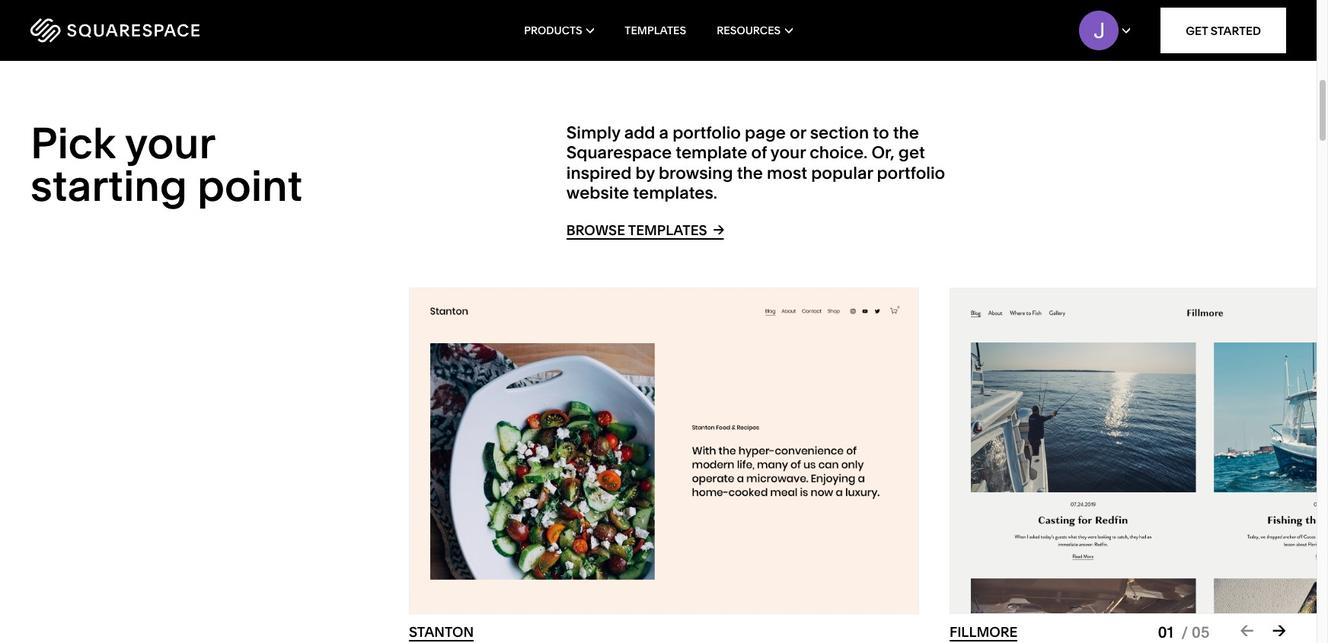 Task type: locate. For each thing, give the bounding box(es) containing it.
inspired
[[566, 163, 632, 183]]

/
[[1181, 624, 1188, 642]]

0 vertical spatial portfolio
[[673, 122, 741, 143]]

0 horizontal spatial →
[[713, 221, 725, 239]]

portfolio up browsing
[[673, 122, 741, 143]]

0 horizontal spatial the
[[737, 163, 763, 183]]

1 horizontal spatial your
[[771, 143, 806, 163]]

choice.
[[810, 143, 868, 163]]

popular
[[811, 163, 873, 183]]

templates
[[625, 24, 686, 37], [628, 222, 707, 239]]

section
[[810, 122, 869, 143]]

1 horizontal spatial the
[[893, 122, 919, 143]]

fillmore
[[950, 624, 1018, 641]]

get
[[1186, 23, 1208, 38]]

most
[[767, 163, 807, 183]]

1 vertical spatial the
[[737, 163, 763, 183]]

0 horizontal spatial your
[[125, 117, 215, 169]]

the right to
[[893, 122, 919, 143]]

portfolio
[[673, 122, 741, 143], [877, 163, 945, 183]]

templates inside "browse templates →"
[[628, 222, 707, 239]]

→
[[713, 221, 725, 239], [1272, 621, 1286, 642]]

stanton button
[[409, 624, 474, 642]]

resources
[[717, 24, 781, 37]]

0 vertical spatial the
[[893, 122, 919, 143]]

simply
[[566, 122, 620, 143]]

1 horizontal spatial →
[[1272, 621, 1286, 642]]

page
[[745, 122, 786, 143]]

the left the most
[[737, 163, 763, 183]]

your
[[125, 117, 215, 169], [771, 143, 806, 163]]

the
[[893, 122, 919, 143], [737, 163, 763, 183]]

01
[[1158, 624, 1173, 642]]

get
[[899, 143, 925, 163]]

a
[[659, 122, 669, 143]]

products
[[524, 24, 582, 37]]

templates link
[[625, 0, 686, 61]]

1 horizontal spatial portfolio
[[877, 163, 945, 183]]

by
[[636, 163, 655, 183]]

1 vertical spatial →
[[1272, 621, 1286, 642]]

0 vertical spatial →
[[713, 221, 725, 239]]

point
[[197, 160, 303, 212]]

1 vertical spatial portfolio
[[877, 163, 945, 183]]

portfolio down to
[[877, 163, 945, 183]]

simply add a portfolio page or section to the squarespace template of your choice. or, get inspired by browsing the most popular portfolio website templates.
[[566, 122, 945, 203]]

fillmore template image
[[950, 289, 1328, 614]]

1 vertical spatial templates
[[628, 222, 707, 239]]



Task type: vqa. For each thing, say whether or not it's contained in the screenshot.
→ to the right
yes



Task type: describe. For each thing, give the bounding box(es) containing it.
fillmore button
[[950, 624, 1018, 642]]

→ button
[[1272, 621, 1286, 642]]

template
[[676, 143, 747, 163]]

products button
[[524, 0, 594, 61]]

of
[[751, 143, 767, 163]]

browse templates →
[[566, 221, 725, 239]]

browse
[[566, 222, 625, 239]]

/ 05
[[1181, 624, 1210, 642]]

0 horizontal spatial portfolio
[[673, 122, 741, 143]]

get started link
[[1161, 8, 1286, 53]]

05
[[1192, 624, 1210, 642]]

or,
[[872, 143, 895, 163]]

started
[[1211, 23, 1261, 38]]

website
[[566, 183, 629, 203]]

squarespace
[[566, 143, 672, 163]]

resources button
[[717, 0, 793, 61]]

pick your starting point
[[30, 117, 303, 212]]

your inside simply add a portfolio page or section to the squarespace template of your choice. or, get inspired by browsing the most popular portfolio website templates.
[[771, 143, 806, 163]]

pick
[[30, 117, 116, 169]]

browsing
[[659, 163, 733, 183]]

to
[[873, 122, 889, 143]]

get started
[[1186, 23, 1261, 38]]

starting
[[30, 160, 187, 212]]

0 vertical spatial templates
[[625, 24, 686, 37]]

your inside pick your starting point
[[125, 117, 215, 169]]

add
[[624, 122, 655, 143]]

or
[[790, 122, 806, 143]]

→ inside "browse templates →"
[[713, 221, 725, 239]]

squarespace logo link
[[30, 18, 282, 43]]

stanton template image
[[410, 289, 918, 614]]

templates.
[[633, 183, 717, 203]]

stanton
[[409, 624, 474, 641]]

squarespace logo image
[[30, 18, 200, 43]]



